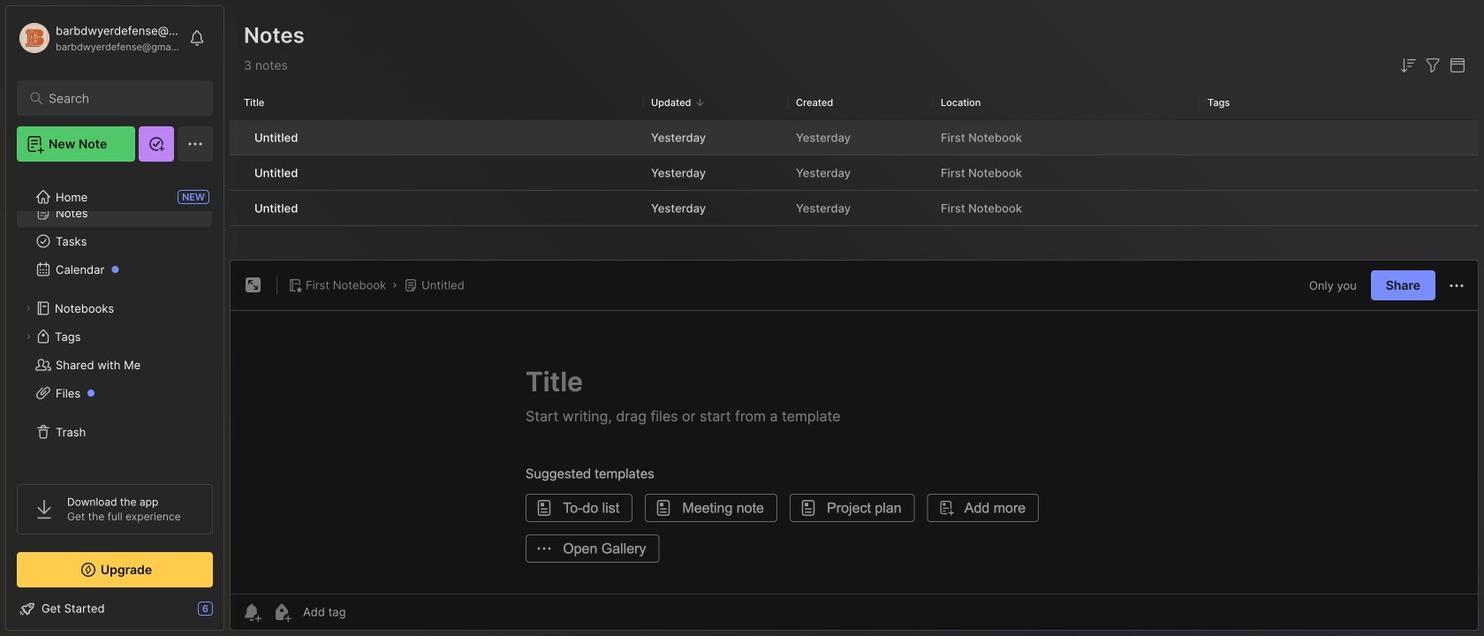 Task type: vqa. For each thing, say whether or not it's contained in the screenshot.
Main element
yes



Task type: locate. For each thing, give the bounding box(es) containing it.
add a reminder image
[[241, 602, 262, 623]]

2 vertical spatial cell
[[230, 191, 244, 225]]

3 cell from the top
[[230, 191, 244, 225]]

Search text field
[[49, 90, 190, 107]]

View options field
[[1444, 55, 1469, 76]]

more actions image
[[1447, 275, 1468, 297]]

Account field
[[17, 20, 180, 56]]

tree inside main element
[[6, 171, 224, 468]]

tree
[[6, 171, 224, 468]]

None search field
[[49, 87, 190, 109]]

cell
[[230, 120, 244, 155], [230, 156, 244, 190], [230, 191, 244, 225]]

expand note image
[[243, 275, 264, 296]]

More actions field
[[1447, 274, 1468, 297]]

1 vertical spatial cell
[[230, 156, 244, 190]]

add filters image
[[1423, 55, 1444, 76]]

Note Editor text field
[[231, 310, 1478, 594]]

Sort options field
[[1398, 55, 1419, 76]]

Add tag field
[[301, 604, 434, 620]]

row group
[[230, 120, 1479, 227]]

0 vertical spatial cell
[[230, 120, 244, 155]]

main element
[[0, 0, 230, 636]]



Task type: describe. For each thing, give the bounding box(es) containing it.
add tag image
[[271, 602, 292, 623]]

Add filters field
[[1423, 55, 1444, 76]]

2 cell from the top
[[230, 156, 244, 190]]

1 cell from the top
[[230, 120, 244, 155]]

expand notebooks image
[[23, 303, 34, 314]]

click to collapse image
[[223, 604, 236, 625]]

Help and Learning task checklist field
[[6, 595, 224, 623]]

note window element
[[230, 260, 1479, 635]]

none search field inside main element
[[49, 87, 190, 109]]

expand tags image
[[23, 331, 34, 342]]



